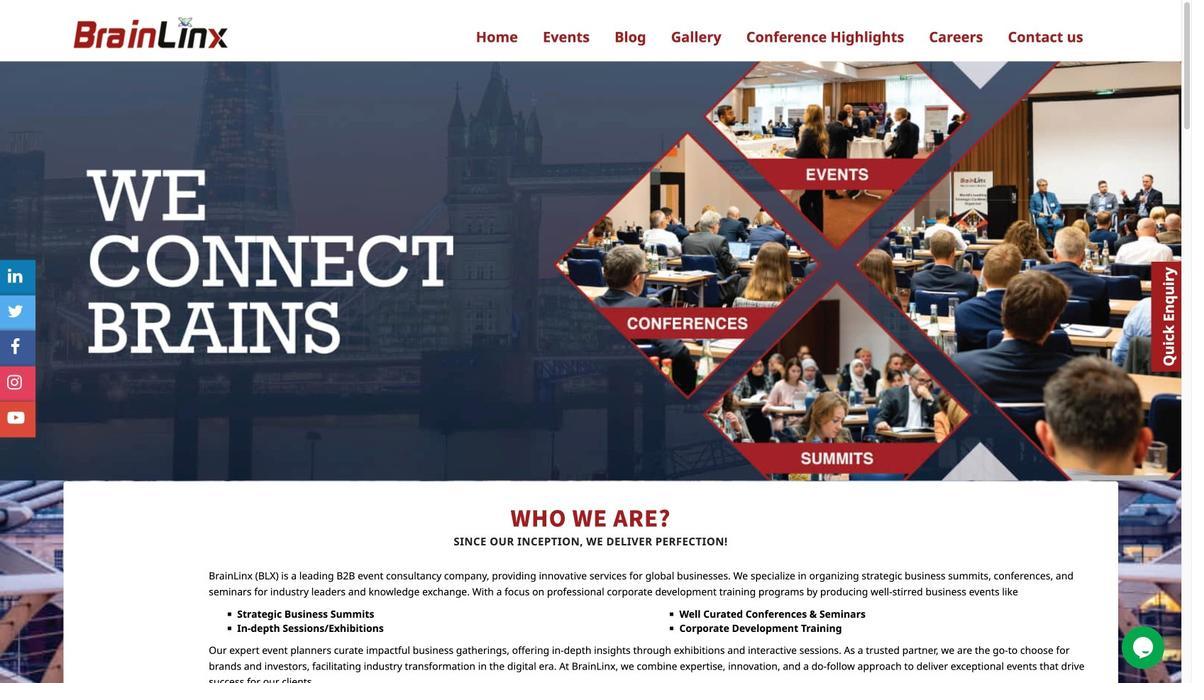 Task type: describe. For each thing, give the bounding box(es) containing it.
brainlinx logo image
[[70, 11, 229, 62]]

instagram image
[[7, 374, 22, 391]]

linkedin image
[[8, 268, 22, 285]]



Task type: locate. For each thing, give the bounding box(es) containing it.
blx banner image
[[0, 50, 1189, 481]]

facebook image
[[10, 339, 20, 356]]

youtube play image
[[7, 410, 25, 427]]

twitter image
[[8, 303, 23, 320]]



Task type: vqa. For each thing, say whether or not it's contained in the screenshot.
brainlinx focusing industries Electronics IMAGE
no



